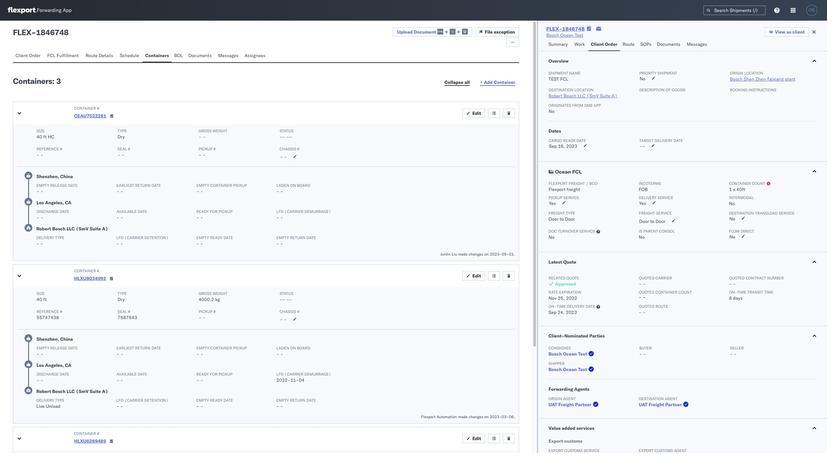 Task type: vqa. For each thing, say whether or not it's contained in the screenshot.
Los's 23,
no



Task type: locate. For each thing, give the bounding box(es) containing it.
2 for from the top
[[210, 372, 218, 377]]

china for - -
[[60, 174, 73, 180]]

laden on board - - for -
[[276, 183, 310, 195]]

return
[[135, 183, 151, 188], [290, 236, 305, 240], [135, 346, 151, 351], [290, 398, 305, 403]]

release
[[50, 183, 67, 188], [50, 346, 67, 351]]

yes for pickup
[[549, 201, 556, 206]]

0 vertical spatial origin
[[730, 71, 744, 76]]

1 vertical spatial forwarding
[[549, 387, 573, 393]]

location inside 'origin location bosch shen zhen taixiang plant'
[[745, 71, 763, 76]]

robert bosch llc (smv suite a) up 'delivery type - -' at left bottom
[[36, 226, 108, 232]]

freight down pickup service
[[549, 211, 565, 216]]

2 vertical spatial llc
[[67, 389, 75, 395]]

1 vertical spatial changes
[[469, 415, 483, 420]]

ceau7522281 button
[[74, 113, 106, 119]]

2 vertical spatial ready
[[210, 398, 223, 403]]

0 vertical spatial location
[[745, 71, 763, 76]]

messages left assignees
[[218, 53, 239, 58]]

transload
[[755, 211, 778, 216]]

1 vertical spatial order
[[29, 53, 41, 58]]

2 status -- -- from the top
[[280, 291, 294, 303]]

1 vertical spatial size
[[37, 291, 45, 296]]

robert up 'delivery type - -' at left bottom
[[36, 226, 51, 232]]

gross for 4000.2 kg
[[199, 291, 212, 296]]

2 vertical spatial destination
[[639, 397, 664, 402]]

robert up delivery type live unload
[[36, 389, 51, 395]]

2 laden on board - - from the top
[[276, 346, 310, 357]]

1 container # from the top
[[74, 106, 99, 111]]

freight up door to door
[[639, 211, 655, 216]]

edit for - -
[[473, 111, 481, 116]]

2 type from the top
[[118, 291, 127, 296]]

2 discharge from the top
[[37, 372, 59, 377]]

1 vertical spatial type
[[55, 236, 64, 240]]

1 horizontal spatial app
[[594, 103, 601, 108]]

1 vertical spatial client order
[[16, 53, 41, 58]]

2 made from the top
[[458, 415, 468, 420]]

flex-1846748 link
[[546, 26, 585, 32]]

2 available date - - from the top
[[116, 372, 147, 384]]

latest quote
[[549, 259, 576, 265]]

16,
[[558, 143, 565, 149]]

llc for 4000.2 kg
[[67, 389, 75, 395]]

empty return date - - down 11-
[[276, 398, 316, 410]]

0 vertical spatial route
[[623, 41, 635, 47]]

discharge date - - for -
[[37, 209, 69, 221]]

0 vertical spatial detention)
[[144, 236, 168, 240]]

status -- -- for 4000.2 kg
[[280, 291, 294, 303]]

2023 down on-time delivery date
[[566, 310, 577, 316]]

2 40 from the top
[[37, 297, 42, 303]]

0 vertical spatial container #
[[74, 106, 99, 111]]

ft inside size 40 ft hc
[[43, 134, 47, 140]]

uat for destination
[[639, 402, 648, 408]]

2 dry from the top
[[118, 297, 125, 303]]

client order right work button
[[591, 41, 618, 47]]

ca
[[65, 200, 71, 206], [65, 363, 71, 369]]

2 edit button from the top
[[463, 271, 485, 281]]

origin up booking in the top right of the page
[[730, 71, 744, 76]]

door up doc
[[549, 217, 559, 222]]

1 empty ready date - - from the top
[[196, 236, 233, 247]]

2 earliest return date - - from the top
[[116, 346, 161, 357]]

flexport freight / bco flexport freight
[[549, 181, 598, 193]]

time up days
[[737, 290, 747, 295]]

junlin
[[440, 252, 451, 257]]

a) for 2022-11-04
[[102, 389, 108, 395]]

shenzhen, for 55747438
[[37, 337, 59, 343]]

client for left 'client order' button
[[16, 53, 28, 58]]

0 vertical spatial laden on board - -
[[276, 183, 310, 195]]

1 horizontal spatial time
[[737, 290, 747, 295]]

1 vertical spatial demurrage)
[[305, 372, 331, 377]]

1 horizontal spatial agent
[[665, 397, 678, 402]]

1 vertical spatial ft
[[43, 297, 47, 303]]

0 vertical spatial - -
[[280, 154, 287, 160]]

1 los from the top
[[37, 200, 44, 206]]

messages button left assignees
[[216, 50, 242, 62]]

upload document
[[397, 29, 436, 35]]

1 vertical spatial dry
[[118, 297, 125, 303]]

2022-
[[276, 378, 290, 384]]

to down freight service on the top right
[[650, 219, 655, 225]]

count
[[752, 181, 766, 186], [679, 290, 692, 295]]

2 shenzhen, china from the top
[[37, 337, 73, 343]]

#
[[97, 106, 99, 111], [60, 147, 62, 152], [128, 147, 130, 152], [214, 147, 216, 152], [297, 147, 299, 152], [97, 269, 99, 274], [60, 310, 62, 314], [128, 310, 130, 314], [214, 310, 216, 314], [297, 310, 299, 314], [97, 432, 99, 437]]

bosch ocean test link up summary
[[546, 32, 583, 38]]

1 vertical spatial delivery
[[567, 304, 585, 309]]

0 vertical spatial forwarding
[[37, 7, 61, 13]]

containers
[[145, 53, 169, 58]]

count down latest quote button
[[679, 290, 692, 295]]

ready for pickup - - for 2022-
[[196, 372, 233, 384]]

container # up hlxu8034992
[[74, 269, 99, 274]]

route inside 'route details' button
[[86, 53, 98, 58]]

to up turnover
[[560, 217, 564, 222]]

1 reference from the top
[[37, 147, 59, 152]]

size inside size 40 ft hc
[[37, 129, 45, 133]]

uat freight partner for destination
[[639, 402, 682, 408]]

client order button right work
[[588, 38, 620, 51]]

1 uat from the left
[[549, 402, 557, 408]]

container # up hlxu6269489
[[74, 432, 99, 437]]

llc inside destination location robert bosch llc (smv suite a)
[[578, 93, 586, 99]]

1 horizontal spatial partner
[[665, 402, 682, 408]]

1 weight from the top
[[213, 129, 228, 133]]

route left details
[[86, 53, 98, 58]]

1 chassis # from the top
[[280, 147, 299, 152]]

empty container pickup - - for 4000.2 kg
[[196, 346, 247, 357]]

1 release from the top
[[50, 183, 67, 188]]

2 los from the top
[[37, 363, 44, 369]]

1 empty container pickup - - from the top
[[196, 183, 247, 195]]

0 horizontal spatial origin
[[549, 397, 562, 402]]

40 inside size 40 ft
[[37, 297, 42, 303]]

1 vertical spatial detention)
[[144, 398, 168, 403]]

sep 16, 2023
[[549, 143, 577, 149]]

2 empty release date - - from the top
[[37, 346, 78, 357]]

forwarding up flex - 1846748
[[37, 7, 61, 13]]

reference for - -
[[37, 147, 59, 152]]

2 ft from the top
[[43, 297, 47, 303]]

sep left 24, at the right bottom
[[549, 310, 557, 316]]

0 vertical spatial shenzhen, china
[[37, 174, 73, 180]]

client order
[[591, 41, 618, 47], [16, 53, 41, 58]]

uat freight partner link down origin agent
[[549, 402, 600, 408]]

seal for -
[[118, 147, 127, 152]]

los angeles, ca for - -
[[37, 200, 71, 206]]

on- down nov
[[549, 304, 557, 309]]

booking instructions
[[730, 88, 777, 92]]

type inside freight type door to door
[[566, 211, 575, 216]]

2 uat freight partner from the left
[[639, 402, 682, 408]]

1 status from the top
[[280, 129, 294, 133]]

route for route details
[[86, 53, 98, 58]]

2 status from the top
[[280, 291, 294, 296]]

2 los angeles, ca from the top
[[37, 363, 71, 369]]

weight inside gross weight 4000.2 kg
[[213, 291, 228, 296]]

1 40 from the top
[[37, 134, 42, 140]]

2 agent from the left
[[665, 397, 678, 402]]

ca for unload
[[65, 363, 71, 369]]

documents button up the overview button
[[655, 38, 684, 51]]

quoted left contract
[[729, 276, 745, 281]]

2 china from the top
[[60, 337, 73, 343]]

seal # 7587643
[[118, 310, 137, 321]]

size for 40 ft hc
[[37, 129, 45, 133]]

earliest return date - - for 7587643
[[116, 346, 161, 357]]

ready for 2022-11-04
[[210, 398, 223, 403]]

board up the lfd (carrier demurrage) 2022-11-04
[[297, 346, 310, 351]]

delivery right target
[[655, 138, 673, 143]]

order down flex - 1846748
[[29, 53, 41, 58]]

0 vertical spatial earliest
[[116, 183, 134, 188]]

0 vertical spatial empty return date - -
[[276, 236, 316, 247]]

container up hlxu6269489
[[74, 432, 96, 437]]

on up the lfd (carrier demurrage) 2022-11-04
[[290, 346, 296, 351]]

type for hlxu8034992
[[118, 291, 127, 296]]

door up turnover
[[565, 217, 575, 222]]

1846748 up work
[[562, 26, 585, 32]]

1 available date - - from the top
[[116, 209, 147, 221]]

client-nominated parties
[[549, 333, 605, 339]]

discharge date - - up 'delivery type - -' at left bottom
[[37, 209, 69, 221]]

delivery service
[[639, 196, 674, 200]]

2 horizontal spatial destination
[[729, 211, 754, 216]]

edit button for - -
[[463, 109, 485, 118]]

delivery inside 'delivery type - -'
[[36, 236, 54, 240]]

quoted inside quoted route - -
[[639, 304, 655, 309]]

reference down hc
[[37, 147, 59, 152]]

2 empty ready date - - from the top
[[196, 398, 233, 410]]

quoted inside quoted container count - -
[[639, 290, 655, 295]]

location up robert bosch llc (smv suite a) link
[[575, 88, 594, 92]]

1 china from the top
[[60, 174, 73, 180]]

1 vertical spatial flexport
[[549, 187, 566, 193]]

0 horizontal spatial messages
[[218, 53, 239, 58]]

empty return date - - down lfd (carrier demurrage) - -
[[276, 236, 316, 247]]

1 edit from the top
[[473, 111, 481, 116]]

count inside quoted container count - -
[[679, 290, 692, 295]]

location inside destination location robert bosch llc (smv suite a)
[[575, 88, 594, 92]]

1 vertical spatial ready
[[210, 236, 223, 240]]

2 gross from the top
[[199, 291, 212, 296]]

angeles, for unload
[[45, 363, 64, 369]]

robert bosch llc (smv suite a) for live unload
[[36, 389, 108, 395]]

1 size from the top
[[37, 129, 45, 133]]

bosch ocean test down flex-1846748
[[546, 32, 583, 38]]

1 earliest from the top
[[116, 183, 134, 188]]

route details button
[[83, 50, 117, 62]]

2 changes from the top
[[469, 415, 483, 420]]

freight down origin agent
[[559, 402, 574, 408]]

pickup # - -
[[199, 147, 216, 158], [199, 310, 216, 321]]

1 empty return date - - from the top
[[276, 236, 316, 247]]

1 vertical spatial chassis #
[[280, 310, 299, 314]]

2 shenzhen, from the top
[[37, 337, 59, 343]]

time
[[737, 290, 747, 295], [765, 290, 774, 295], [557, 304, 566, 309]]

type inside 'delivery type - -'
[[55, 236, 64, 240]]

weight
[[213, 129, 228, 133], [213, 291, 228, 296]]

0 vertical spatial app
[[63, 7, 72, 13]]

2 chassis from the top
[[280, 310, 296, 314]]

1 horizontal spatial order
[[605, 41, 618, 47]]

0 vertical spatial edit
[[473, 111, 481, 116]]

1 vertical spatial made
[[458, 415, 468, 420]]

1 vertical spatial for
[[210, 372, 218, 377]]

origin inside 'origin location bosch shen zhen taixiang plant'
[[730, 71, 744, 76]]

0 vertical spatial discharge
[[37, 209, 59, 214]]

0 vertical spatial chassis
[[280, 147, 296, 152]]

suite inside destination location robert bosch llc (smv suite a)
[[600, 93, 611, 99]]

0 vertical spatial shenzhen,
[[37, 174, 59, 180]]

3 edit button from the top
[[463, 434, 485, 444]]

location up shen
[[745, 71, 763, 76]]

test
[[549, 76, 559, 82]]

pickup # - - down 4000.2
[[199, 310, 216, 321]]

2023- for - -
[[490, 252, 502, 257]]

dry for 7587643
[[118, 297, 125, 303]]

no down flow
[[730, 234, 735, 240]]

detention) for 7587643
[[144, 398, 168, 403]]

2 horizontal spatial fcl
[[572, 169, 582, 175]]

pickup # - - for -
[[199, 147, 216, 158]]

1 detention) from the top
[[144, 236, 168, 240]]

related quote
[[549, 276, 579, 281]]

pickup
[[233, 183, 247, 188], [219, 209, 233, 214], [233, 346, 247, 351], [219, 372, 233, 377]]

reference
[[37, 147, 59, 152], [37, 310, 59, 314]]

1 shenzhen, china from the top
[[37, 174, 73, 180]]

1 vertical spatial status
[[280, 291, 294, 296]]

latest
[[549, 259, 562, 265]]

weight inside 'gross weight - -'
[[213, 129, 228, 133]]

size for 40 ft
[[37, 291, 45, 296]]

bosch ocean test link down shipper
[[549, 367, 596, 373]]

demurrage) inside the lfd (carrier demurrage) 2022-11-04
[[305, 372, 331, 377]]

1 ft from the top
[[43, 134, 47, 140]]

1 vertical spatial (smv
[[76, 226, 89, 232]]

ready
[[563, 138, 576, 143], [210, 236, 223, 240], [210, 398, 223, 403]]

1 - - from the top
[[280, 154, 287, 160]]

container for 2022-11-04
[[210, 346, 232, 351]]

partner down destination agent on the right
[[665, 402, 682, 408]]

location for llc
[[575, 88, 594, 92]]

40 inside size 40 ft hc
[[37, 134, 42, 140]]

0 horizontal spatial destination
[[549, 88, 574, 92]]

route details
[[86, 53, 113, 58]]

1 horizontal spatial destination
[[639, 397, 664, 402]]

2 reference from the top
[[37, 310, 59, 314]]

china down reference # - -
[[60, 174, 73, 180]]

1 chassis from the top
[[280, 147, 296, 152]]

1 vertical spatial 2023
[[566, 310, 577, 316]]

type inside delivery type live unload
[[55, 398, 64, 403]]

edit down flexport automation made changes on 2023-03-06.
[[473, 436, 481, 442]]

1 x 40ft
[[729, 187, 746, 193]]

bosch ocean test down shipper
[[549, 367, 587, 373]]

2 earliest from the top
[[116, 346, 134, 351]]

1 pickup # - - from the top
[[199, 147, 216, 158]]

1 vertical spatial shenzhen, china
[[37, 337, 73, 343]]

0 horizontal spatial client order
[[16, 53, 41, 58]]

fcl inside 'button'
[[572, 169, 582, 175]]

1 seal from the top
[[118, 147, 127, 152]]

robert for - -
[[36, 226, 51, 232]]

ft
[[43, 134, 47, 140], [43, 297, 47, 303]]

reference inside reference # - -
[[37, 147, 59, 152]]

quoted carrier - -
[[639, 276, 672, 287]]

freight left /
[[569, 181, 585, 186]]

1 laden on board - - from the top
[[276, 183, 310, 195]]

for for 2022-
[[210, 372, 218, 377]]

earliest return date - -
[[116, 183, 161, 195], [116, 346, 161, 357]]

2 vertical spatial flexport
[[421, 415, 436, 420]]

made right liu at right
[[458, 252, 468, 257]]

yes down fob
[[639, 201, 646, 206]]

discharge for -
[[37, 209, 59, 214]]

gross inside gross weight 4000.2 kg
[[199, 291, 212, 296]]

freight inside freight type door to door
[[549, 211, 565, 216]]

1 vertical spatial edit
[[473, 273, 481, 279]]

1 vertical spatial seal
[[118, 310, 127, 314]]

type up seal # - -
[[118, 129, 127, 133]]

uat down origin agent
[[549, 402, 557, 408]]

ocean up flexport freight / bco flexport freight
[[555, 169, 571, 175]]

1 vertical spatial pickup # - -
[[199, 310, 216, 321]]

type up seal # 7587643
[[118, 291, 127, 296]]

1 vertical spatial release
[[50, 346, 67, 351]]

china
[[60, 174, 73, 180], [60, 337, 73, 343]]

1 type dry from the top
[[118, 129, 127, 140]]

empty release date - -
[[37, 183, 78, 195], [37, 346, 78, 357]]

type dry up seal # 7587643
[[118, 291, 127, 303]]

2 yes from the left
[[639, 201, 646, 206]]

bosch ocean test for consignee
[[549, 352, 587, 357]]

changes for 2022-11-04
[[469, 415, 483, 420]]

2023 down cargo ready date
[[566, 143, 577, 149]]

release for - -
[[50, 183, 67, 188]]

0 vertical spatial release
[[50, 183, 67, 188]]

empty return date - - for 11-
[[276, 398, 316, 410]]

0 horizontal spatial 1846748
[[36, 27, 69, 37]]

view as client button
[[765, 27, 809, 37]]

bosch ocean test down consignee
[[549, 352, 587, 357]]

0 horizontal spatial app
[[63, 7, 72, 13]]

earliest
[[116, 183, 134, 188], [116, 346, 134, 351]]

1 laden from the top
[[276, 183, 289, 188]]

1 vertical spatial bosch ocean test
[[549, 352, 587, 357]]

quoted inside quoted carrier - -
[[639, 276, 655, 281]]

destination for service
[[729, 211, 754, 216]]

container # for ceau7522281
[[74, 106, 99, 111]]

on- inside the on-time transit time 8 days
[[729, 290, 737, 295]]

on left "09-"
[[484, 252, 489, 257]]

1 empty release date - - from the top
[[37, 183, 78, 195]]

size inside size 40 ft
[[37, 291, 45, 296]]

1 2023- from the top
[[490, 252, 502, 257]]

1 for from the top
[[210, 209, 218, 214]]

bol button
[[172, 50, 186, 62]]

pickup up freight type door to door
[[549, 196, 563, 200]]

ft up reference # 55747438
[[43, 297, 47, 303]]

ft inside size 40 ft
[[43, 297, 47, 303]]

fcl
[[47, 53, 55, 58], [560, 76, 569, 82], [572, 169, 582, 175]]

changes right liu at right
[[469, 252, 483, 257]]

1 uat freight partner from the left
[[549, 402, 592, 408]]

type
[[566, 211, 575, 216], [55, 236, 64, 240], [55, 398, 64, 403]]

2 edit from the top
[[473, 273, 481, 279]]

0 horizontal spatial uat freight partner
[[549, 402, 592, 408]]

robert bosch llc (smv suite a)
[[36, 226, 108, 232], [36, 389, 108, 395]]

0 horizontal spatial fcl
[[47, 53, 55, 58]]

2 weight from the top
[[213, 291, 228, 296]]

partner for destination agent
[[665, 402, 682, 408]]

2 angeles, from the top
[[45, 363, 64, 369]]

los
[[37, 200, 44, 206], [37, 363, 44, 369]]

ready for - -
[[210, 236, 223, 240]]

dry for -
[[118, 134, 125, 140]]

destination
[[549, 88, 574, 92], [729, 211, 754, 216], [639, 397, 664, 402]]

demurrage) inside lfd (carrier demurrage) - -
[[305, 209, 331, 214]]

reference inside reference # 55747438
[[37, 310, 59, 314]]

2 2023- from the top
[[490, 415, 502, 420]]

kg
[[215, 297, 220, 303]]

turnover
[[558, 229, 579, 234]]

40 for 40 ft
[[37, 297, 42, 303]]

2 pickup # - - from the top
[[199, 310, 216, 321]]

changes for - -
[[469, 252, 483, 257]]

1 lfd (carrier detention) - - from the top
[[116, 236, 168, 247]]

reference # 55747438
[[37, 310, 62, 321]]

2 chassis # from the top
[[280, 310, 299, 314]]

seal
[[118, 147, 127, 152], [118, 310, 127, 314]]

bosch up booking in the top right of the page
[[730, 76, 743, 82]]

quoted for quoted contract number - - rate expiration nov 25, 2022
[[729, 276, 745, 281]]

2 seal from the top
[[118, 310, 127, 314]]

containers:
[[13, 76, 54, 86]]

2 container # from the top
[[74, 269, 99, 274]]

bco
[[589, 181, 598, 186]]

0 vertical spatial empty ready date - -
[[196, 236, 233, 247]]

1 edit button from the top
[[463, 109, 485, 118]]

1 type from the top
[[118, 129, 127, 133]]

target delivery date
[[639, 138, 683, 143]]

seal inside seal # - -
[[118, 147, 127, 152]]

time right transit
[[765, 290, 774, 295]]

pickup down 4000.2
[[199, 310, 213, 314]]

1 horizontal spatial messages
[[687, 41, 707, 47]]

0 vertical spatial seal
[[118, 147, 127, 152]]

1 vertical spatial empty release date - -
[[37, 346, 78, 357]]

1 vertical spatial count
[[679, 290, 692, 295]]

uat freight partner for origin
[[549, 402, 592, 408]]

suite
[[600, 93, 611, 99], [90, 226, 101, 232], [90, 389, 101, 395]]

2 robert bosch llc (smv suite a) from the top
[[36, 389, 108, 395]]

1 gross from the top
[[199, 129, 212, 133]]

1 board from the top
[[297, 183, 310, 188]]

1 vertical spatial type
[[118, 291, 127, 296]]

changes
[[469, 252, 483, 257], [469, 415, 483, 420]]

8
[[729, 296, 732, 301]]

made for - -
[[458, 252, 468, 257]]

0 vertical spatial destination
[[549, 88, 574, 92]]

--
[[640, 143, 645, 149]]

messages button up the overview button
[[684, 38, 711, 51]]

(smv inside destination location robert bosch llc (smv suite a)
[[587, 93, 599, 99]]

ft left hc
[[43, 134, 47, 140]]

gross inside 'gross weight - -'
[[199, 129, 212, 133]]

edit down +
[[473, 111, 481, 116]]

summary
[[549, 41, 568, 47]]

forwarding agents
[[549, 387, 590, 393]]

uat freight partner down destination agent on the right
[[639, 402, 682, 408]]

flexport for freight
[[549, 181, 568, 186]]

freight down destination agent on the right
[[649, 402, 664, 408]]

size 40 ft hc
[[37, 129, 54, 140]]

1 yes from the left
[[549, 201, 556, 206]]

2 available from the top
[[116, 372, 137, 377]]

china for 55747438
[[60, 337, 73, 343]]

type dry up seal # - -
[[118, 129, 127, 140]]

flexport
[[549, 181, 568, 186], [549, 187, 566, 193], [421, 415, 436, 420]]

2 size from the top
[[37, 291, 45, 296]]

no down priority
[[640, 76, 646, 82]]

quoted for quoted carrier - -
[[639, 276, 655, 281]]

discharge date - - for unload
[[37, 372, 69, 384]]

flexport for 2023-
[[421, 415, 436, 420]]

1 horizontal spatial uat
[[639, 402, 648, 408]]

1 horizontal spatial client
[[591, 41, 604, 47]]

1 changes from the top
[[469, 252, 483, 257]]

flexport. image
[[8, 7, 37, 14]]

fcl up flexport freight / bco flexport freight
[[572, 169, 582, 175]]

delivery inside delivery type live unload
[[36, 398, 54, 403]]

2 vertical spatial bosch ocean test
[[549, 367, 587, 373]]

value
[[549, 426, 561, 432]]

0 vertical spatial delivery
[[639, 196, 657, 200]]

2 vertical spatial type
[[55, 398, 64, 403]]

bosch ocean test for shipper
[[549, 367, 587, 373]]

sep down cargo at the right of page
[[549, 143, 557, 149]]

1 vertical spatial origin
[[549, 397, 562, 402]]

1 dry from the top
[[118, 134, 125, 140]]

forwarding for forwarding agents
[[549, 387, 573, 393]]

forwarding
[[37, 7, 61, 13], [549, 387, 573, 393]]

robert up the originates in the right of the page
[[549, 93, 563, 99]]

container # for hlxu8034992
[[74, 269, 99, 274]]

1 agent from the left
[[563, 397, 576, 402]]

approved
[[555, 281, 576, 287]]

1 vertical spatial suite
[[90, 226, 101, 232]]

- -
[[280, 154, 287, 160], [280, 317, 287, 323]]

1 discharge date - - from the top
[[37, 209, 69, 221]]

quoted for quoted route - -
[[639, 304, 655, 309]]

robert for 4000.2 kg
[[36, 389, 51, 395]]

2 detention) from the top
[[144, 398, 168, 403]]

quoted inside the quoted contract number - - rate expiration nov 25, 2022
[[729, 276, 745, 281]]

1 uat freight partner link from the left
[[549, 402, 600, 408]]

destination inside destination location robert bosch llc (smv suite a)
[[549, 88, 574, 92]]

# inside reference # 55747438
[[60, 310, 62, 314]]

0 vertical spatial test
[[575, 32, 583, 38]]

schedule button
[[117, 50, 143, 62]]

test up the agents
[[578, 367, 587, 373]]

0 vertical spatial los angeles, ca
[[37, 200, 71, 206]]

2 board from the top
[[297, 346, 310, 351]]

2 uat from the left
[[639, 402, 648, 408]]

dry up seal # 7587643
[[118, 297, 125, 303]]

2 release from the top
[[50, 346, 67, 351]]

suite for 2022-11-04
[[90, 389, 101, 395]]

route inside route button
[[623, 41, 635, 47]]

origin
[[730, 71, 744, 76], [549, 397, 562, 402]]

destination for robert
[[549, 88, 574, 92]]

container # up ceau7522281
[[74, 106, 99, 111]]

4000.2
[[199, 297, 214, 303]]

1 vertical spatial angeles,
[[45, 363, 64, 369]]

3 edit from the top
[[473, 436, 481, 442]]

edit button down flexport automation made changes on 2023-03-06.
[[463, 434, 485, 444]]

1 ready for pickup - - from the top
[[196, 209, 233, 221]]

forwarding inside forwarding app link
[[37, 7, 61, 13]]

discharge up delivery type live unload
[[37, 372, 59, 377]]

order left route button
[[605, 41, 618, 47]]

fcl left the fulfillment
[[47, 53, 55, 58]]

no down the originates in the right of the page
[[549, 109, 555, 114]]

uat freight partner link down destination agent on the right
[[639, 402, 690, 408]]

dry up seal # - -
[[118, 134, 125, 140]]

documents button right bol
[[186, 50, 216, 62]]

view as client
[[775, 29, 805, 35]]

pickup down 'gross weight - -'
[[199, 147, 213, 152]]

1 vertical spatial type dry
[[118, 291, 127, 303]]

01.
[[509, 252, 515, 257]]

pickup for 2022-11-04
[[199, 310, 213, 314]]

chassis
[[280, 147, 296, 152], [280, 310, 296, 314]]

origin agent
[[549, 397, 576, 402]]

2 vertical spatial delivery
[[36, 398, 54, 403]]

2 demurrage) from the top
[[305, 372, 331, 377]]

2 partner from the left
[[665, 402, 682, 408]]

container right add
[[494, 79, 515, 85]]

route
[[656, 304, 668, 309]]

route left sops
[[623, 41, 635, 47]]

2 ready for pickup - - from the top
[[196, 372, 233, 384]]

0 vertical spatial for
[[210, 209, 218, 214]]

uat freight partner
[[549, 402, 592, 408], [639, 402, 682, 408]]

empty container pickup - - for - -
[[196, 183, 247, 195]]

laden on board - - up the lfd (carrier demurrage) 2022-11-04
[[276, 346, 310, 357]]

2 ready from the top
[[196, 372, 209, 377]]

2 vertical spatial edit button
[[463, 434, 485, 444]]

1 vertical spatial robert
[[36, 226, 51, 232]]

0 vertical spatial made
[[458, 252, 468, 257]]

1 vertical spatial los
[[37, 363, 44, 369]]

0 vertical spatial pickup
[[199, 147, 213, 152]]

available
[[116, 209, 137, 214], [116, 372, 137, 377]]

size up reference # - -
[[37, 129, 45, 133]]

forwarding up origin agent
[[549, 387, 573, 393]]

0 vertical spatial status
[[280, 129, 294, 133]]

uat freight partner link
[[549, 402, 600, 408], [639, 402, 690, 408]]

ready for pickup - - for -
[[196, 209, 233, 221]]

lfd
[[276, 209, 284, 214], [116, 236, 123, 240], [276, 372, 284, 377], [116, 398, 123, 403]]

bosch ocean test link down consignee
[[549, 351, 596, 358]]

2 ca from the top
[[65, 363, 71, 369]]

seal inside seal # 7587643
[[118, 310, 127, 314]]

2 empty container pickup - - from the top
[[196, 346, 247, 357]]

value added services
[[549, 426, 595, 432]]

1 angeles, from the top
[[45, 200, 64, 206]]

bosch up from
[[564, 93, 577, 99]]

0 vertical spatial bosch ocean test link
[[546, 32, 583, 38]]

1 available from the top
[[116, 209, 137, 214]]

2 laden from the top
[[276, 346, 289, 351]]

(smv for - -
[[76, 226, 89, 232]]

2 discharge date - - from the top
[[37, 372, 69, 384]]

0 vertical spatial robert
[[549, 93, 563, 99]]

freight type door to door
[[549, 211, 575, 222]]

quoted left carrier
[[639, 276, 655, 281]]

0 vertical spatial robert bosch llc (smv suite a)
[[36, 226, 108, 232]]

2023- left 06.
[[490, 415, 502, 420]]

client
[[591, 41, 604, 47], [16, 53, 28, 58]]

junlin liu made changes on 2023-09-01.
[[440, 252, 515, 257]]

gross for - -
[[199, 129, 212, 133]]

bol
[[174, 53, 183, 58]]

2 empty return date - - from the top
[[276, 398, 316, 410]]

services
[[577, 426, 595, 432]]

for for -
[[210, 209, 218, 214]]

1 vertical spatial delivery
[[36, 236, 54, 240]]

0 vertical spatial reference
[[37, 147, 59, 152]]

1 ready from the top
[[196, 209, 209, 214]]

# inside reference # - -
[[60, 147, 62, 152]]

route for route
[[623, 41, 635, 47]]

ocean fcl button
[[538, 162, 827, 181]]

angeles, for -
[[45, 200, 64, 206]]

app
[[63, 7, 72, 13], [594, 103, 601, 108]]



Task type: describe. For each thing, give the bounding box(es) containing it.
type for live unload
[[55, 398, 64, 403]]

shen
[[744, 76, 755, 82]]

weight for - -
[[213, 129, 228, 133]]

plant
[[785, 76, 796, 82]]

1 horizontal spatial documents
[[657, 41, 681, 47]]

empty ready date - - for -
[[196, 236, 233, 247]]

los for -
[[37, 200, 44, 206]]

gross weight 4000.2 kg
[[199, 291, 228, 303]]

upload
[[397, 29, 413, 35]]

40ft
[[737, 187, 746, 193]]

number
[[767, 276, 784, 281]]

uat for origin
[[549, 402, 557, 408]]

cargo ready date
[[549, 138, 586, 143]]

instructions
[[749, 88, 777, 92]]

ceau7522281
[[74, 113, 106, 119]]

delivery for 2022-11-04
[[36, 398, 54, 403]]

intermodal no
[[729, 196, 754, 207]]

# inside seal # 7587643
[[128, 310, 130, 314]]

1 horizontal spatial documents button
[[655, 38, 684, 51]]

ocean down 'flex-1846748' link
[[560, 32, 574, 38]]

available date - - for 7587643
[[116, 372, 147, 384]]

robert inside destination location robert bosch llc (smv suite a)
[[549, 93, 563, 99]]

client for the rightmost 'client order' button
[[591, 41, 604, 47]]

fulfillment
[[57, 53, 79, 58]]

zhen
[[756, 76, 766, 82]]

1 vertical spatial pickup
[[549, 196, 563, 200]]

origin for origin agent
[[549, 397, 562, 402]]

dates
[[549, 128, 561, 134]]

0 horizontal spatial documents button
[[186, 50, 216, 62]]

0 horizontal spatial delivery
[[567, 304, 585, 309]]

bosch inside destination location robert bosch llc (smv suite a)
[[564, 93, 577, 99]]

bosch shen zhen taixiang plant link
[[730, 76, 796, 82]]

1 horizontal spatial messages button
[[684, 38, 711, 51]]

upload document button
[[393, 27, 472, 37]]

ca for -
[[65, 200, 71, 206]]

on-time transit time 8 days
[[729, 290, 774, 301]]

file exception
[[485, 29, 515, 35]]

container inside quoted container count - -
[[656, 290, 678, 295]]

app inside originates from smb app no
[[594, 103, 601, 108]]

seal for 7587643
[[118, 310, 127, 314]]

24,
[[558, 310, 565, 316]]

demurrage) for - -
[[305, 209, 331, 214]]

weight for 4000.2 kg
[[213, 291, 228, 296]]

ft for 40 ft
[[43, 297, 47, 303]]

fcl inside shipment name test fcl
[[560, 76, 569, 82]]

uat freight partner link for destination
[[639, 402, 690, 408]]

lfd (carrier detention) - - for - -
[[116, 236, 168, 247]]

quoted contract number - - rate expiration nov 25, 2022
[[549, 276, 784, 301]]

consignee
[[549, 346, 571, 351]]

lfd inside lfd (carrier demurrage) - -
[[276, 209, 284, 214]]

is
[[639, 229, 643, 234]]

1 horizontal spatial delivery
[[655, 138, 673, 143]]

flow direct
[[729, 229, 754, 234]]

ft for 40 ft hc
[[43, 134, 47, 140]]

ocean fcl
[[555, 169, 582, 175]]

quoted for quoted container count - -
[[639, 290, 655, 295]]

hlxu6269489
[[74, 439, 106, 445]]

value added services button
[[538, 419, 827, 439]]

no inside originates from smb app no
[[549, 109, 555, 114]]

type dry for 7587643
[[118, 291, 127, 303]]

quoted route - -
[[639, 304, 668, 316]]

sops button
[[638, 38, 655, 51]]

order for left 'client order' button
[[29, 53, 41, 58]]

order for the rightmost 'client order' button
[[605, 41, 618, 47]]

bosch up 'delivery type - -' at left bottom
[[52, 226, 66, 232]]

location for zhen
[[745, 71, 763, 76]]

hlxu8034992
[[74, 276, 106, 282]]

incoterms
[[639, 181, 661, 186]]

assignees
[[245, 53, 265, 58]]

earliest return date - - for - -
[[116, 183, 161, 195]]

board for - -
[[297, 183, 310, 188]]

no up flow
[[730, 216, 735, 222]]

bosch down shipper
[[549, 367, 562, 373]]

hlxu6269489 button
[[74, 439, 106, 445]]

flex - 1846748
[[13, 27, 69, 37]]

09-
[[502, 252, 509, 257]]

destination location robert bosch llc (smv suite a)
[[549, 88, 618, 99]]

release for 55747438
[[50, 346, 67, 351]]

made for 2022-11-04
[[458, 415, 468, 420]]

freight service
[[639, 211, 672, 216]]

llc for - -
[[67, 226, 75, 232]]

no inside intermodal no
[[729, 201, 735, 207]]

no down doc
[[549, 235, 555, 240]]

container inside button
[[494, 79, 515, 85]]

chassis for 11-
[[280, 310, 296, 314]]

edit button for 2022-11-04
[[463, 271, 485, 281]]

service up service
[[658, 196, 674, 200]]

exception
[[494, 29, 515, 35]]

bosch ocean test link for shipper
[[549, 367, 596, 373]]

container for - -
[[210, 183, 232, 188]]

route button
[[620, 38, 638, 51]]

06.
[[509, 415, 515, 420]]

container for hlxu8034992
[[74, 269, 96, 274]]

robert bosch llc (smv suite a) link
[[549, 93, 618, 99]]

demurrage) for 2022-11-04
[[305, 372, 331, 377]]

lfd (carrier demurrage) 2022-11-04
[[276, 372, 331, 384]]

2 horizontal spatial time
[[765, 290, 774, 295]]

25,
[[558, 296, 565, 301]]

taixiang
[[767, 76, 784, 82]]

description
[[639, 88, 665, 92]]

flex-
[[546, 26, 562, 32]]

parties
[[589, 333, 605, 339]]

door up is
[[639, 219, 649, 225]]

added
[[562, 426, 576, 432]]

agent for origin agent
[[563, 397, 576, 402]]

service down flexport freight / bco flexport freight
[[564, 196, 579, 200]]

03-
[[502, 415, 509, 420]]

to inside freight type door to door
[[560, 217, 564, 222]]

40 for 40 ft hc
[[37, 134, 42, 140]]

container up 40ft
[[729, 181, 751, 186]]

0 horizontal spatial messages button
[[216, 50, 242, 62]]

ocean down consignee
[[563, 352, 577, 357]]

agent for destination agent
[[665, 397, 678, 402]]

shenzhen, china for 55747438
[[37, 337, 73, 343]]

(smv for 4000.2 kg
[[76, 389, 89, 395]]

0 vertical spatial messages
[[687, 41, 707, 47]]

chassis # for 11-
[[280, 310, 299, 314]]

1 horizontal spatial client order button
[[588, 38, 620, 51]]

service right transload
[[779, 211, 795, 216]]

client
[[793, 29, 805, 35]]

service right turnover
[[580, 229, 595, 234]]

- - for - -
[[280, 154, 287, 160]]

destination transload service
[[729, 211, 795, 216]]

ocean down shipper
[[563, 367, 577, 373]]

0 horizontal spatial client order button
[[13, 50, 45, 62]]

0 vertical spatial bosch ocean test
[[546, 32, 583, 38]]

lfd inside the lfd (carrier demurrage) 2022-11-04
[[276, 372, 284, 377]]

laden on board - - for 11-
[[276, 346, 310, 357]]

3
[[56, 76, 61, 86]]

available for 7587643
[[116, 372, 137, 377]]

1 vertical spatial messages
[[218, 53, 239, 58]]

document
[[414, 29, 436, 35]]

1 horizontal spatial client order
[[591, 41, 618, 47]]

uat freight partner link for origin
[[549, 402, 600, 408]]

no inside is parent consol no
[[639, 235, 645, 240]]

fcl fulfillment
[[47, 53, 79, 58]]

description of goods
[[639, 88, 686, 92]]

11-
[[290, 378, 299, 384]]

los angeles, ca for live unload
[[37, 363, 71, 369]]

a) for - -
[[102, 226, 108, 232]]

+ add container button
[[476, 78, 519, 87]]

board for 2022-11-04
[[297, 346, 310, 351]]

0 vertical spatial ready
[[563, 138, 576, 143]]

doc
[[549, 229, 557, 234]]

flow
[[729, 229, 740, 234]]

bosch down flex-
[[546, 32, 559, 38]]

flexport automation made changes on 2023-03-06.
[[421, 415, 515, 420]]

shipment
[[658, 71, 677, 76]]

container count
[[729, 181, 766, 186]]

container # for hlxu6269489
[[74, 432, 99, 437]]

ready for -
[[196, 209, 209, 214]]

ready for 4000.2
[[196, 372, 209, 377]]

seller - -
[[730, 346, 744, 357]]

bosch ocean test link for consignee
[[549, 351, 596, 358]]

2023 for sep 16, 2023
[[566, 143, 577, 149]]

a) inside destination location robert bosch llc (smv suite a)
[[612, 93, 618, 99]]

goods
[[672, 88, 686, 92]]

carrier
[[656, 276, 672, 281]]

(carrier inside the lfd (carrier demurrage) 2022-11-04
[[285, 372, 304, 377]]

- - for 2022-11-04
[[280, 317, 287, 323]]

1 horizontal spatial 1846748
[[562, 26, 585, 32]]

earliest for 7587643
[[116, 346, 134, 351]]

status -- -- for - -
[[280, 129, 294, 140]]

0 vertical spatial freight
[[569, 181, 585, 186]]

1 horizontal spatial to
[[650, 219, 655, 225]]

1
[[729, 187, 732, 193]]

earliest for - -
[[116, 183, 134, 188]]

fob
[[639, 187, 648, 193]]

on up lfd (carrier demurrage) - -
[[290, 183, 296, 188]]

shipment
[[549, 71, 568, 76]]

nominated
[[565, 333, 588, 339]]

from
[[572, 103, 583, 108]]

bosch down consignee
[[549, 352, 562, 357]]

on left 03- at the bottom of the page
[[484, 415, 489, 420]]

x
[[733, 187, 735, 193]]

empty ready date - - for 2022-
[[196, 398, 233, 410]]

transit
[[748, 290, 764, 295]]

quote
[[567, 276, 579, 281]]

forwarding for forwarding app
[[37, 7, 61, 13]]

sep for sep 16, 2023
[[549, 143, 557, 149]]

shenzhen, for - -
[[37, 174, 59, 180]]

reference # - -
[[37, 147, 62, 158]]

2023 for sep 24, 2023
[[566, 310, 577, 316]]

test for shipper
[[578, 367, 587, 373]]

0 vertical spatial count
[[752, 181, 766, 186]]

buyer - -
[[639, 346, 652, 357]]

forwarding app
[[37, 7, 72, 13]]

pickup # - - for kg
[[199, 310, 216, 321]]

1 vertical spatial freight
[[567, 187, 580, 193]]

container for ceau7522281
[[74, 106, 96, 111]]

type dry for -
[[118, 129, 127, 140]]

bosch inside 'origin location bosch shen zhen taixiang plant'
[[730, 76, 743, 82]]

empty return date - - for -
[[276, 236, 316, 247]]

04
[[299, 378, 305, 384]]

priority shipment
[[639, 71, 677, 76]]

delivery type live unload
[[36, 398, 64, 410]]

bosch up delivery type live unload
[[52, 389, 66, 395]]

sep for sep 24, 2023
[[549, 310, 557, 316]]

fcl inside button
[[47, 53, 55, 58]]

sep 24, 2023
[[549, 310, 577, 316]]

yes for delivery
[[639, 201, 646, 206]]

door to door
[[639, 219, 666, 225]]

partner for origin agent
[[575, 402, 592, 408]]

55747438
[[37, 315, 59, 321]]

ocean inside 'button'
[[555, 169, 571, 175]]

laden for 2022-11-04
[[276, 346, 289, 351]]

1 vertical spatial documents
[[188, 53, 212, 58]]

live
[[36, 404, 45, 410]]

schedule
[[120, 53, 139, 58]]

door down service
[[656, 219, 666, 225]]

on- for on-time transit time 8 days
[[729, 290, 737, 295]]

seller
[[730, 346, 744, 351]]

origin for origin location bosch shen zhen taixiang plant
[[730, 71, 744, 76]]

Search Shipments (/) text field
[[703, 5, 766, 15]]

container for hlxu6269489
[[74, 432, 96, 437]]

intermodal
[[729, 196, 754, 200]]

available date - - for - -
[[116, 209, 147, 221]]

# inside seal # - -
[[128, 147, 130, 152]]

reference for 55747438
[[37, 310, 59, 314]]

booking
[[730, 88, 748, 92]]

/
[[586, 181, 588, 186]]

(carrier inside lfd (carrier demurrage) - -
[[285, 209, 304, 214]]



